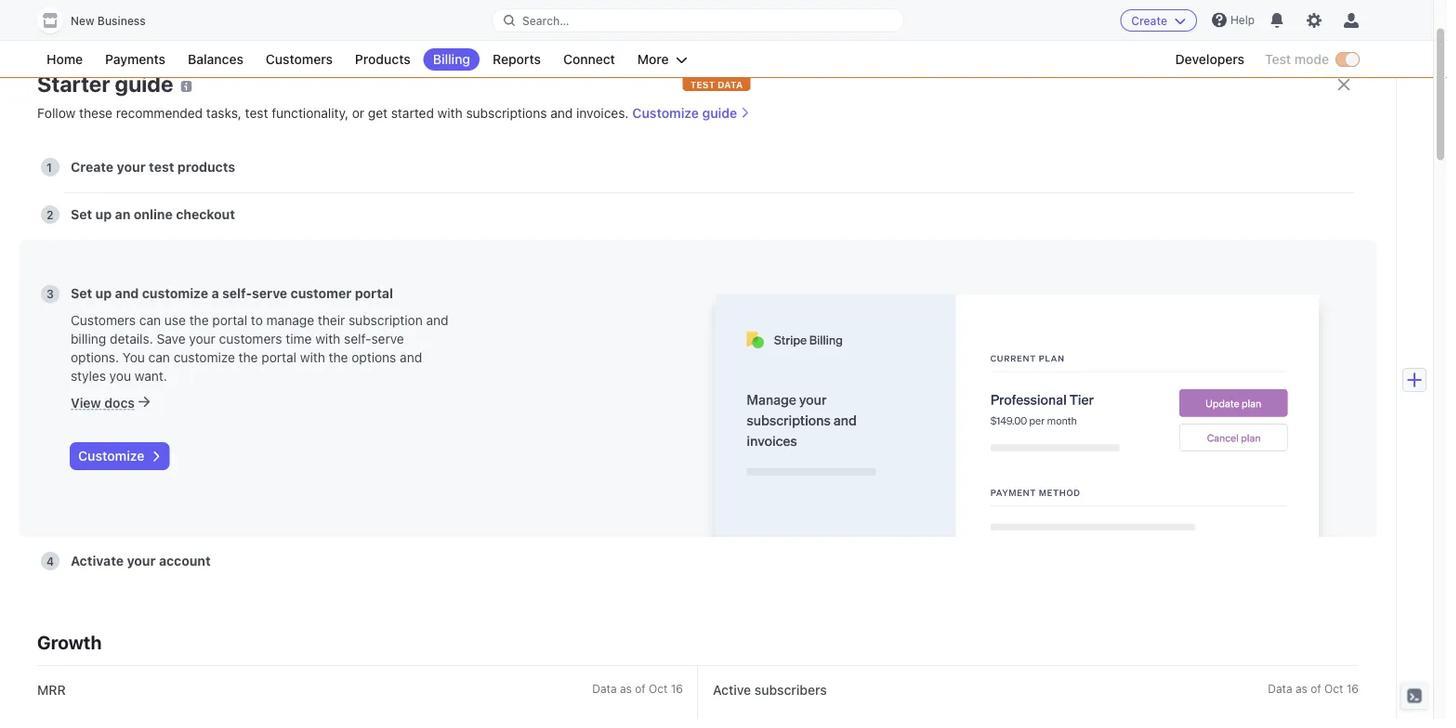 Task type: describe. For each thing, give the bounding box(es) containing it.
customers
[[219, 331, 282, 347]]

as for active subscribers
[[1296, 683, 1308, 696]]

options.
[[71, 350, 119, 365]]

mrr
[[37, 683, 66, 698]]

0 vertical spatial with
[[437, 106, 463, 121]]

up for an
[[95, 207, 112, 223]]

new business button
[[37, 7, 164, 33]]

connect link
[[554, 48, 624, 71]]

you
[[109, 369, 131, 384]]

0 horizontal spatial the
[[189, 313, 209, 328]]

styles
[[71, 369, 106, 384]]

customer
[[291, 286, 352, 302]]

0 horizontal spatial portal
[[212, 313, 247, 328]]

active subscribers
[[713, 683, 827, 698]]

set up and customize a self-serve customer portal
[[71, 286, 393, 302]]

growth
[[37, 632, 102, 653]]

oct for mrr
[[649, 683, 668, 696]]

data for active subscribers
[[1268, 683, 1292, 696]]

test data
[[690, 79, 743, 90]]

subscriptions
[[466, 106, 547, 121]]

reports link
[[483, 48, 550, 71]]

help button
[[1204, 5, 1262, 35]]

or
[[352, 106, 364, 121]]

options
[[352, 350, 396, 365]]

checkout
[[176, 207, 235, 223]]

more button
[[628, 48, 697, 71]]

started
[[391, 106, 434, 121]]

billing
[[71, 331, 106, 347]]

help
[[1230, 13, 1255, 26]]

account
[[159, 554, 211, 569]]

docs
[[104, 395, 135, 411]]

4
[[46, 555, 54, 568]]

view docs
[[71, 395, 135, 411]]

developers link
[[1166, 48, 1254, 71]]

functionality,
[[272, 106, 349, 121]]

starter
[[37, 71, 110, 97]]

create for create
[[1131, 14, 1167, 27]]

customize button
[[71, 444, 169, 470]]

developers
[[1175, 52, 1245, 67]]

your for account
[[127, 554, 156, 569]]

0 horizontal spatial serve
[[252, 286, 287, 302]]

customize for customize guide
[[632, 106, 699, 121]]

these
[[79, 106, 112, 121]]

set for set up and customize a self-serve customer portal
[[71, 286, 92, 302]]

0 vertical spatial can
[[139, 313, 161, 328]]

time
[[286, 331, 312, 347]]

home
[[46, 52, 83, 67]]

save
[[157, 331, 186, 347]]

0 vertical spatial test
[[245, 106, 268, 121]]

set for set up an online checkout
[[71, 207, 92, 223]]

balances
[[188, 52, 243, 67]]

use
[[164, 313, 186, 328]]

more
[[637, 52, 669, 67]]

to
[[251, 313, 263, 328]]

data
[[718, 79, 743, 90]]

customize inside customers can use the portal to manage their subscription and billing details. save your customers time with self-serve options. you can customize the portal with the options and styles you want.
[[174, 350, 235, 365]]

follow
[[37, 106, 76, 121]]

create your test products
[[71, 160, 235, 175]]

view
[[71, 395, 101, 411]]

data as of oct 16 for mrr
[[592, 683, 683, 696]]

balances link
[[179, 48, 253, 71]]

activate your account
[[71, 554, 211, 569]]

you
[[123, 350, 145, 365]]

test mode
[[1265, 52, 1329, 67]]

get
[[368, 106, 388, 121]]

reports
[[493, 52, 541, 67]]

home link
[[37, 48, 92, 71]]

1 vertical spatial can
[[148, 350, 170, 365]]

active
[[713, 683, 751, 698]]

billing link
[[424, 48, 480, 71]]

want.
[[135, 369, 167, 384]]

set up an online checkout
[[71, 207, 235, 223]]

test
[[1265, 52, 1291, 67]]

details.
[[110, 331, 153, 347]]

invoices.
[[576, 106, 629, 121]]

invoices
[[122, 12, 173, 27]]

0 vertical spatial self-
[[222, 286, 252, 302]]

customers for customers can use the portal to manage their subscription and billing details. save your customers time with self-serve options. you can customize the portal with the options and styles you want.
[[71, 313, 136, 328]]

tasks,
[[206, 106, 242, 121]]

new business
[[71, 14, 146, 27]]

tab list containing overview
[[37, 3, 1359, 38]]

and right subscription at the left top of the page
[[426, 313, 449, 328]]

their
[[318, 313, 345, 328]]

3
[[46, 288, 54, 301]]

business
[[97, 14, 146, 27]]

and right 'options'
[[400, 350, 422, 365]]

activate
[[71, 554, 124, 569]]

subscription
[[349, 313, 423, 328]]



Task type: locate. For each thing, give the bounding box(es) containing it.
your up an
[[117, 160, 146, 175]]

your for test
[[117, 160, 146, 175]]

0 horizontal spatial data as of oct 16
[[592, 683, 683, 696]]

your inside customers can use the portal to manage their subscription and billing details. save your customers time with self-serve options. you can customize the portal with the options and styles you want.
[[189, 331, 216, 347]]

2 as from the left
[[1296, 683, 1308, 696]]

self-
[[222, 286, 252, 302], [344, 331, 371, 347]]

test right tasks,
[[245, 106, 268, 121]]

1 vertical spatial self-
[[344, 331, 371, 347]]

0 horizontal spatial guide
[[115, 71, 173, 97]]

with down their
[[315, 331, 340, 347]]

as
[[620, 683, 632, 696], [1296, 683, 1308, 696]]

follow these recommended tasks, test functionality, or get started with subscriptions and invoices.
[[37, 106, 629, 121]]

1 vertical spatial portal
[[212, 313, 247, 328]]

0 horizontal spatial test
[[149, 160, 174, 175]]

with
[[437, 106, 463, 121], [315, 331, 340, 347], [300, 350, 325, 365]]

1 up from the top
[[95, 207, 112, 223]]

1 horizontal spatial as
[[1296, 683, 1308, 696]]

0 horizontal spatial data
[[592, 683, 617, 696]]

1 horizontal spatial guide
[[702, 106, 737, 121]]

customers can use the portal to manage their subscription and billing details. save your customers time with self-serve options. you can customize the portal with the options and styles you want.
[[71, 313, 449, 384]]

0 vertical spatial customize
[[632, 106, 699, 121]]

products link
[[346, 48, 420, 71]]

1 vertical spatial customers
[[71, 313, 136, 328]]

2 set from the top
[[71, 286, 92, 302]]

customize inside button
[[78, 449, 145, 464]]

can left the use
[[139, 313, 161, 328]]

1 vertical spatial guide
[[702, 106, 737, 121]]

portal down set up and customize a self-serve customer portal
[[212, 313, 247, 328]]

create right 1 on the left top
[[71, 160, 114, 175]]

customers up billing
[[71, 313, 136, 328]]

starter guide
[[37, 71, 173, 97]]

and up details.
[[115, 286, 139, 302]]

guide down test data
[[702, 106, 737, 121]]

the
[[189, 313, 209, 328], [239, 350, 258, 365], [329, 350, 348, 365]]

2 vertical spatial with
[[300, 350, 325, 365]]

16 for active subscribers
[[1347, 683, 1359, 696]]

an
[[115, 207, 130, 223]]

1 horizontal spatial data as of oct 16
[[1268, 683, 1359, 696]]

create
[[1131, 14, 1167, 27], [71, 160, 114, 175]]

2 vertical spatial your
[[127, 554, 156, 569]]

serve down subscription at the left top of the page
[[371, 331, 404, 347]]

2 of from the left
[[1311, 683, 1321, 696]]

1 vertical spatial create
[[71, 160, 114, 175]]

portal
[[355, 286, 393, 302], [212, 313, 247, 328], [261, 350, 297, 365]]

customize down view docs link
[[78, 449, 145, 464]]

1 horizontal spatial self-
[[344, 331, 371, 347]]

customers up the functionality,
[[266, 52, 333, 67]]

of for active subscribers
[[1311, 683, 1321, 696]]

0 vertical spatial up
[[95, 207, 112, 223]]

1 as from the left
[[620, 683, 632, 696]]

2 16 from the left
[[1347, 683, 1359, 696]]

1 vertical spatial up
[[95, 286, 112, 302]]

2
[[46, 209, 53, 222]]

customers for customers
[[266, 52, 333, 67]]

1 vertical spatial test
[[149, 160, 174, 175]]

your
[[117, 160, 146, 175], [189, 331, 216, 347], [127, 554, 156, 569]]

data for mrr
[[592, 683, 617, 696]]

1 vertical spatial customize
[[174, 350, 235, 365]]

0 vertical spatial portal
[[355, 286, 393, 302]]

1 horizontal spatial portal
[[261, 350, 297, 365]]

0 vertical spatial set
[[71, 207, 92, 223]]

1 horizontal spatial customers
[[266, 52, 333, 67]]

data
[[592, 683, 617, 696], [1268, 683, 1292, 696]]

up left an
[[95, 207, 112, 223]]

Search… search field
[[493, 9, 903, 32]]

can up want.
[[148, 350, 170, 365]]

1 data from the left
[[592, 683, 617, 696]]

guide for starter guide
[[115, 71, 173, 97]]

1 vertical spatial with
[[315, 331, 340, 347]]

overview
[[37, 12, 96, 27]]

0 vertical spatial customers
[[266, 52, 333, 67]]

oct
[[649, 683, 668, 696], [1324, 683, 1343, 696]]

customize guide
[[632, 106, 737, 121]]

16 for mrr
[[671, 683, 683, 696]]

of for mrr
[[635, 683, 646, 696]]

data as of oct 16 for active subscribers
[[1268, 683, 1359, 696]]

billing
[[433, 52, 470, 67]]

1 vertical spatial your
[[189, 331, 216, 347]]

16
[[671, 683, 683, 696], [1347, 683, 1359, 696]]

the right the use
[[189, 313, 209, 328]]

1 data as of oct 16 from the left
[[592, 683, 683, 696]]

search…
[[522, 14, 569, 27]]

the down 'customers'
[[239, 350, 258, 365]]

1 horizontal spatial 16
[[1347, 683, 1359, 696]]

set
[[71, 207, 92, 223], [71, 286, 92, 302]]

and left invoices.
[[550, 106, 573, 121]]

portal up subscription at the left top of the page
[[355, 286, 393, 302]]

0 vertical spatial guide
[[115, 71, 173, 97]]

1 vertical spatial customize
[[78, 449, 145, 464]]

1 set from the top
[[71, 207, 92, 223]]

with right started
[[437, 106, 463, 121]]

portal down time
[[261, 350, 297, 365]]

online
[[134, 207, 173, 223]]

products
[[177, 160, 235, 175]]

oct for active subscribers
[[1324, 683, 1343, 696]]

1
[[46, 161, 52, 174]]

data as of oct 16
[[592, 683, 683, 696], [1268, 683, 1359, 696]]

2 horizontal spatial portal
[[355, 286, 393, 302]]

recommended
[[116, 106, 203, 121]]

1 horizontal spatial data
[[1268, 683, 1292, 696]]

0 horizontal spatial 16
[[671, 683, 683, 696]]

0 vertical spatial your
[[117, 160, 146, 175]]

set right 2
[[71, 207, 92, 223]]

1 16 from the left
[[671, 683, 683, 696]]

payments link
[[96, 48, 175, 71]]

1 of from the left
[[635, 683, 646, 696]]

up up billing
[[95, 286, 112, 302]]

create up developers link
[[1131, 14, 1167, 27]]

payments
[[105, 52, 166, 67]]

guide down payments link
[[115, 71, 173, 97]]

and
[[550, 106, 573, 121], [115, 286, 139, 302], [426, 313, 449, 328], [400, 350, 422, 365]]

1 horizontal spatial customize
[[632, 106, 699, 121]]

2 data from the left
[[1268, 683, 1292, 696]]

0 vertical spatial create
[[1131, 14, 1167, 27]]

customers inside customers can use the portal to manage their subscription and billing details. save your customers time with self-serve options. you can customize the portal with the options and styles you want.
[[71, 313, 136, 328]]

a
[[211, 286, 219, 302]]

as for mrr
[[620, 683, 632, 696]]

new
[[71, 14, 94, 27]]

customize down save
[[174, 350, 235, 365]]

0 horizontal spatial as
[[620, 683, 632, 696]]

guide
[[115, 71, 173, 97], [702, 106, 737, 121]]

0 horizontal spatial customers
[[71, 313, 136, 328]]

customize for customize
[[78, 449, 145, 464]]

0 horizontal spatial create
[[71, 160, 114, 175]]

guide for customize guide
[[702, 106, 737, 121]]

2 horizontal spatial the
[[329, 350, 348, 365]]

0 horizontal spatial oct
[[649, 683, 668, 696]]

customize up the use
[[142, 286, 208, 302]]

up for and
[[95, 286, 112, 302]]

create for create your test products
[[71, 160, 114, 175]]

0 horizontal spatial of
[[635, 683, 646, 696]]

self- inside customers can use the portal to manage their subscription and billing details. save your customers time with self-serve options. you can customize the portal with the options and styles you want.
[[344, 331, 371, 347]]

Search… text field
[[493, 9, 903, 32]]

your right save
[[189, 331, 216, 347]]

self- up 'options'
[[344, 331, 371, 347]]

set right 3
[[71, 286, 92, 302]]

customize
[[632, 106, 699, 121], [78, 449, 145, 464]]

manage
[[266, 313, 314, 328]]

1 horizontal spatial the
[[239, 350, 258, 365]]

self- right 'a'
[[222, 286, 252, 302]]

the left 'options'
[[329, 350, 348, 365]]

1 horizontal spatial create
[[1131, 14, 1167, 27]]

subscribers
[[755, 683, 827, 698]]

view docs link
[[71, 395, 150, 411]]

overview link
[[37, 3, 96, 37]]

your left account
[[127, 554, 156, 569]]

create inside button
[[1131, 14, 1167, 27]]

can
[[139, 313, 161, 328], [148, 350, 170, 365]]

1 horizontal spatial of
[[1311, 683, 1321, 696]]

mode
[[1294, 52, 1329, 67]]

customize guide link
[[632, 106, 750, 121]]

serve
[[252, 286, 287, 302], [371, 331, 404, 347]]

test
[[690, 79, 715, 90]]

products
[[355, 52, 411, 67]]

tab list
[[37, 3, 1359, 38]]

invoices link
[[122, 3, 173, 37]]

1 horizontal spatial test
[[245, 106, 268, 121]]

0 vertical spatial customize
[[142, 286, 208, 302]]

1 vertical spatial serve
[[371, 331, 404, 347]]

with down time
[[300, 350, 325, 365]]

customize
[[142, 286, 208, 302], [174, 350, 235, 365]]

of
[[635, 683, 646, 696], [1311, 683, 1321, 696]]

2 data as of oct 16 from the left
[[1268, 683, 1359, 696]]

test left products on the left of the page
[[149, 160, 174, 175]]

serve up to
[[252, 286, 287, 302]]

customers
[[266, 52, 333, 67], [71, 313, 136, 328]]

customers link
[[256, 48, 342, 71]]

create button
[[1120, 9, 1197, 32]]

connect
[[563, 52, 615, 67]]

2 vertical spatial portal
[[261, 350, 297, 365]]

serve inside customers can use the portal to manage their subscription and billing details. save your customers time with self-serve options. you can customize the portal with the options and styles you want.
[[371, 331, 404, 347]]

1 horizontal spatial oct
[[1324, 683, 1343, 696]]

0 horizontal spatial self-
[[222, 286, 252, 302]]

customize down 'test' at the top left of page
[[632, 106, 699, 121]]

0 horizontal spatial customize
[[78, 449, 145, 464]]

2 up from the top
[[95, 286, 112, 302]]

1 horizontal spatial serve
[[371, 331, 404, 347]]

2 oct from the left
[[1324, 683, 1343, 696]]

test
[[245, 106, 268, 121], [149, 160, 174, 175]]

0 vertical spatial serve
[[252, 286, 287, 302]]

1 oct from the left
[[649, 683, 668, 696]]

1 vertical spatial set
[[71, 286, 92, 302]]



Task type: vqa. For each thing, say whether or not it's contained in the screenshot.
Collect Phone Numbers
no



